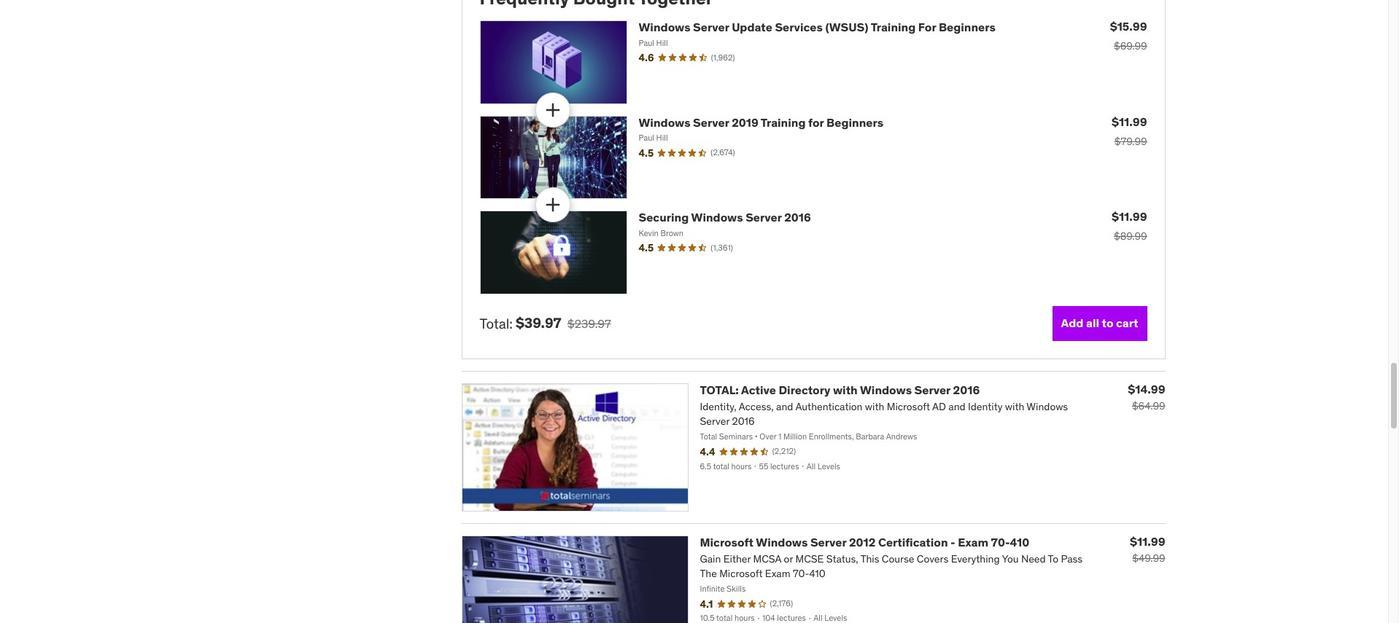 Task type: describe. For each thing, give the bounding box(es) containing it.
$64.99
[[1132, 400, 1166, 413]]

$11.99 for securing windows server 2016
[[1112, 210, 1147, 224]]

add
[[1061, 316, 1084, 331]]

brown
[[661, 228, 684, 238]]

windows server update services (wsus) training for beginners link
[[639, 20, 996, 35]]

$239.97
[[567, 317, 611, 331]]

-
[[951, 535, 956, 550]]

2012
[[849, 535, 876, 550]]

paul inside the windows server 2019 training for beginners paul hill
[[639, 133, 654, 143]]

beginners inside the windows server 2019 training for beginners paul hill
[[827, 115, 884, 130]]

(1,361)
[[711, 243, 733, 253]]

4.5 for windows server 2019 training for beginners
[[639, 146, 654, 159]]

windows right the with on the right bottom
[[860, 383, 912, 398]]

$79.99
[[1115, 135, 1147, 148]]

$15.99 $69.99
[[1110, 19, 1147, 53]]

hill inside the windows server 2019 training for beginners paul hill
[[656, 133, 668, 143]]

$49.99
[[1133, 552, 1166, 565]]

windows inside windows server update services (wsus) training for beginners paul hill
[[639, 20, 691, 35]]

windows inside the windows server 2019 training for beginners paul hill
[[639, 115, 691, 130]]

70-
[[991, 535, 1010, 550]]

add all to cart
[[1061, 316, 1139, 331]]

$11.99 for windows server 2019 training for beginners
[[1112, 115, 1147, 129]]

windows server 2019 training for beginners paul hill
[[639, 115, 884, 143]]

for
[[808, 115, 824, 130]]

for
[[918, 20, 936, 35]]

training inside the windows server 2019 training for beginners paul hill
[[761, 115, 806, 130]]

2 vertical spatial $11.99
[[1130, 535, 1166, 549]]

training inside windows server update services (wsus) training for beginners paul hill
[[871, 20, 916, 35]]

update
[[732, 20, 773, 35]]

$11.99 $49.99
[[1130, 535, 1166, 565]]

server inside windows server update services (wsus) training for beginners paul hill
[[693, 20, 729, 35]]

securing
[[639, 210, 689, 225]]

$69.99
[[1114, 40, 1147, 53]]

microsoft windows server 2012 certification - exam 70-410
[[700, 535, 1030, 550]]

add all to cart button
[[1053, 306, 1147, 341]]

2674 reviews element
[[711, 148, 735, 159]]

services
[[775, 20, 823, 35]]

$11.99 $89.99
[[1112, 210, 1147, 243]]

$39.97
[[516, 315, 562, 332]]

(2,674)
[[711, 148, 735, 158]]

paul inside windows server update services (wsus) training for beginners paul hill
[[639, 38, 654, 48]]

kevin
[[639, 228, 659, 238]]

$89.99
[[1114, 230, 1147, 243]]

total: $39.97 $239.97
[[480, 315, 611, 332]]

$14.99
[[1128, 382, 1166, 397]]

$14.99 $64.99
[[1128, 382, 1166, 413]]

exam
[[958, 535, 989, 550]]

cart
[[1116, 316, 1139, 331]]

$11.99 $79.99
[[1112, 115, 1147, 148]]

total:
[[700, 383, 739, 398]]

with
[[833, 383, 858, 398]]



Task type: locate. For each thing, give the bounding box(es) containing it.
1 paul from the top
[[639, 38, 654, 48]]

1 vertical spatial training
[[761, 115, 806, 130]]

windows down 4.6 on the top of page
[[639, 115, 691, 130]]

training
[[871, 20, 916, 35], [761, 115, 806, 130]]

4.5 for securing windows server 2016
[[639, 242, 654, 255]]

hill
[[656, 38, 668, 48], [656, 133, 668, 143]]

windows up the (1,361)
[[691, 210, 743, 225]]

windows up 4.6 on the top of page
[[639, 20, 691, 35]]

server inside 'securing windows server 2016 kevin brown'
[[746, 210, 782, 225]]

securing windows server 2016 kevin brown
[[639, 210, 811, 238]]

beginners
[[939, 20, 996, 35], [827, 115, 884, 130]]

(1,962)
[[711, 52, 735, 63]]

windows inside 'securing windows server 2016 kevin brown'
[[691, 210, 743, 225]]

4.5 down the kevin
[[639, 242, 654, 255]]

2019
[[732, 115, 759, 130]]

0 vertical spatial $11.99
[[1112, 115, 1147, 129]]

$11.99 up $79.99
[[1112, 115, 1147, 129]]

certification
[[878, 535, 948, 550]]

microsoft windows server 2012 certification - exam 70-410 link
[[700, 535, 1030, 550]]

2 hill from the top
[[656, 133, 668, 143]]

2016 inside 'securing windows server 2016 kevin brown'
[[784, 210, 811, 225]]

1 horizontal spatial training
[[871, 20, 916, 35]]

4.6
[[639, 51, 654, 64]]

active
[[741, 383, 776, 398]]

windows server update services (wsus) training for beginners paul hill
[[639, 20, 996, 48]]

$15.99
[[1110, 19, 1147, 34]]

1 horizontal spatial beginners
[[939, 20, 996, 35]]

hill inside windows server update services (wsus) training for beginners paul hill
[[656, 38, 668, 48]]

server inside the windows server 2019 training for beginners paul hill
[[693, 115, 729, 130]]

1962 reviews element
[[711, 52, 735, 64]]

2 paul from the top
[[639, 133, 654, 143]]

0 vertical spatial 2016
[[784, 210, 811, 225]]

(wsus)
[[826, 20, 869, 35]]

paul
[[639, 38, 654, 48], [639, 133, 654, 143]]

microsoft
[[700, 535, 754, 550]]

1 vertical spatial 4.5
[[639, 242, 654, 255]]

total:
[[480, 315, 513, 332]]

directory
[[779, 383, 831, 398]]

0 horizontal spatial training
[[761, 115, 806, 130]]

0 vertical spatial beginners
[[939, 20, 996, 35]]

4.5
[[639, 146, 654, 159], [639, 242, 654, 255]]

1 horizontal spatial 2016
[[953, 383, 980, 398]]

securing windows server 2016 link
[[639, 210, 811, 225]]

1 vertical spatial beginners
[[827, 115, 884, 130]]

1 vertical spatial 2016
[[953, 383, 980, 398]]

1 4.5 from the top
[[639, 146, 654, 159]]

1 vertical spatial paul
[[639, 133, 654, 143]]

4.5 up securing
[[639, 146, 654, 159]]

0 vertical spatial hill
[[656, 38, 668, 48]]

server
[[693, 20, 729, 35], [693, 115, 729, 130], [746, 210, 782, 225], [915, 383, 951, 398], [811, 535, 847, 550]]

all
[[1086, 316, 1100, 331]]

410
[[1010, 535, 1030, 550]]

2016
[[784, 210, 811, 225], [953, 383, 980, 398]]

1361 reviews element
[[711, 243, 733, 254]]

0 horizontal spatial beginners
[[827, 115, 884, 130]]

windows
[[639, 20, 691, 35], [639, 115, 691, 130], [691, 210, 743, 225], [860, 383, 912, 398], [756, 535, 808, 550]]

to
[[1102, 316, 1114, 331]]

0 horizontal spatial 2016
[[784, 210, 811, 225]]

1 vertical spatial hill
[[656, 133, 668, 143]]

windows server 2019 training for beginners link
[[639, 115, 884, 130]]

1 hill from the top
[[656, 38, 668, 48]]

total: active directory with windows server 2016
[[700, 383, 980, 398]]

beginners inside windows server update services (wsus) training for beginners paul hill
[[939, 20, 996, 35]]

$11.99 up $89.99
[[1112, 210, 1147, 224]]

0 vertical spatial 4.5
[[639, 146, 654, 159]]

0 vertical spatial training
[[871, 20, 916, 35]]

total: active directory with windows server 2016 link
[[700, 383, 980, 398]]

0 vertical spatial paul
[[639, 38, 654, 48]]

1 vertical spatial $11.99
[[1112, 210, 1147, 224]]

2 4.5 from the top
[[639, 242, 654, 255]]

windows right microsoft
[[756, 535, 808, 550]]

$11.99 up $49.99
[[1130, 535, 1166, 549]]

$11.99
[[1112, 115, 1147, 129], [1112, 210, 1147, 224], [1130, 535, 1166, 549]]



Task type: vqa. For each thing, say whether or not it's contained in the screenshot.
AT
no



